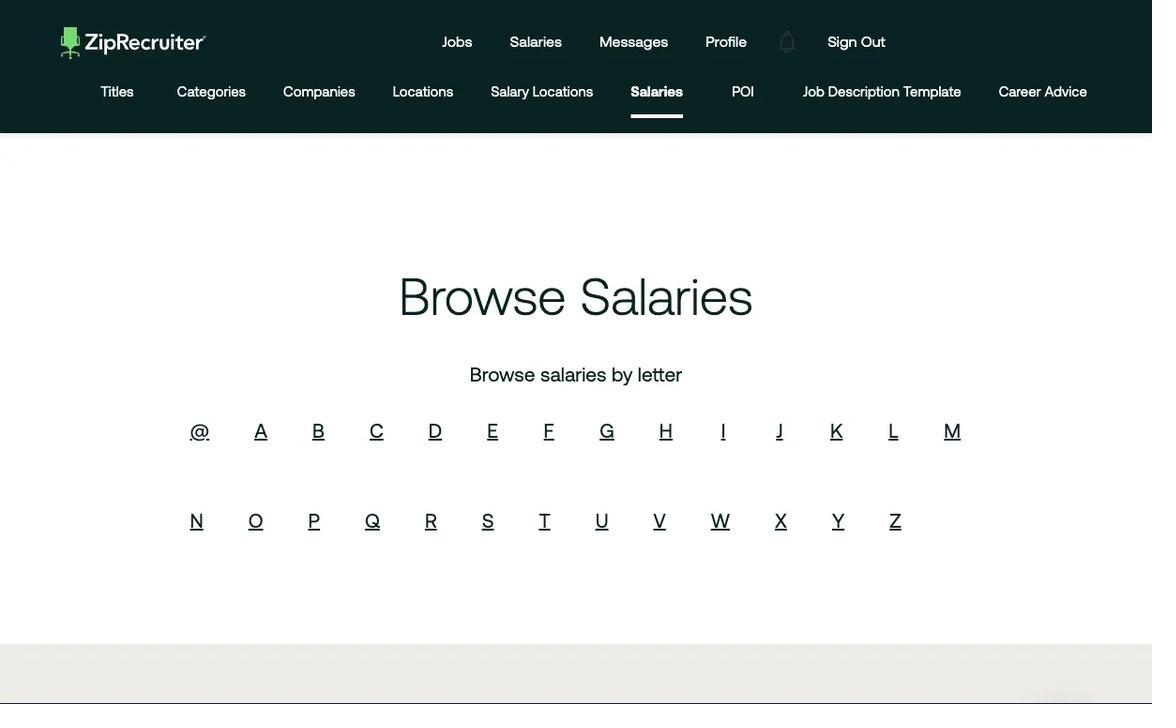 Task type: vqa. For each thing, say whether or not it's contained in the screenshot.
O
yes



Task type: locate. For each thing, give the bounding box(es) containing it.
jobs link
[[428, 15, 487, 68]]

main element
[[46, 15, 1106, 68]]

e link
[[487, 419, 498, 442]]

o link
[[248, 509, 263, 532]]

k link
[[831, 419, 843, 442]]

messages
[[600, 33, 668, 50]]

sign out link
[[814, 15, 900, 68]]

a link
[[254, 419, 267, 442]]

g link
[[600, 419, 615, 442]]

salaries left by
[[541, 363, 607, 386]]

notifications image
[[766, 20, 809, 63]]

salaries link inside tabs element
[[631, 68, 683, 114]]

browse
[[399, 267, 566, 325], [470, 363, 535, 386]]

w link
[[711, 509, 730, 532]]

k
[[831, 419, 843, 442]]

salaries down messages link
[[631, 83, 683, 99]]

locations
[[393, 83, 453, 99], [533, 83, 593, 99]]

b
[[312, 419, 325, 442]]

q link
[[365, 509, 380, 532]]

t link
[[539, 509, 551, 532]]

h
[[660, 419, 673, 442]]

career advice
[[999, 83, 1088, 99]]

browse salaries by letter
[[470, 363, 682, 386]]

ziprecruiter image
[[61, 27, 207, 59]]

l
[[889, 419, 899, 442]]

locations down jobs link
[[393, 83, 453, 99]]

locations down the main element
[[533, 83, 593, 99]]

job
[[803, 83, 825, 99]]

1 vertical spatial browse
[[470, 363, 535, 386]]

y link
[[832, 509, 845, 532]]

l link
[[889, 419, 899, 442]]

@
[[190, 419, 209, 442]]

poi
[[732, 83, 754, 99]]

companies link
[[284, 68, 355, 118]]

v
[[654, 509, 666, 532]]

g
[[600, 419, 615, 442]]

browse salaries
[[399, 267, 753, 325]]

j link
[[776, 419, 783, 442]]

letter
[[638, 363, 682, 386]]

jobs
[[442, 33, 473, 50]]

0 horizontal spatial salaries link
[[496, 15, 576, 68]]

1 horizontal spatial locations
[[533, 83, 593, 99]]

titles link
[[95, 68, 140, 118]]

2 locations from the left
[[533, 83, 593, 99]]

salary
[[491, 83, 529, 99]]

profile
[[706, 33, 747, 50]]

salary locations link
[[491, 68, 593, 118]]

c link
[[370, 419, 384, 442]]

0 vertical spatial browse
[[399, 267, 566, 325]]

salaries link down messages
[[631, 68, 683, 114]]

template
[[903, 83, 962, 99]]

d
[[429, 419, 442, 442]]

salaries
[[510, 33, 562, 50], [631, 83, 683, 99], [580, 267, 753, 325], [541, 363, 607, 386]]

u
[[596, 509, 609, 532]]

f link
[[544, 419, 554, 442]]

out
[[861, 33, 886, 50]]

salaries link
[[496, 15, 576, 68], [631, 68, 683, 114]]

0 horizontal spatial locations
[[393, 83, 453, 99]]

j
[[776, 419, 783, 442]]

salaries link up salary locations
[[496, 15, 576, 68]]

locations link
[[393, 68, 453, 118]]

salaries up the 'letter'
[[580, 267, 753, 325]]

browse for browse salaries
[[399, 267, 566, 325]]

1 horizontal spatial salaries link
[[631, 68, 683, 114]]

r link
[[425, 509, 437, 532]]

u link
[[596, 509, 609, 532]]

salaries up salary locations
[[510, 33, 562, 50]]

d link
[[429, 419, 442, 442]]

b link
[[312, 419, 325, 442]]

o
[[248, 509, 263, 532]]

x link
[[775, 509, 787, 532]]

z
[[890, 509, 902, 532]]



Task type: describe. For each thing, give the bounding box(es) containing it.
s
[[482, 509, 494, 532]]

r
[[425, 509, 437, 532]]

job description template link
[[803, 68, 962, 118]]

career advice link
[[999, 68, 1088, 118]]

sign
[[828, 33, 857, 50]]

poi link
[[721, 68, 766, 118]]

companies
[[284, 83, 355, 99]]

m
[[944, 419, 961, 442]]

1 locations from the left
[[393, 83, 453, 99]]

i link
[[721, 419, 726, 442]]

v link
[[654, 509, 666, 532]]

profile link
[[692, 15, 761, 68]]

h link
[[660, 419, 673, 442]]

y
[[832, 509, 845, 532]]

description
[[828, 83, 900, 99]]

m link
[[944, 419, 961, 442]]

categories
[[177, 83, 246, 99]]

z link
[[890, 509, 902, 532]]

a
[[254, 419, 267, 442]]

messages link
[[586, 15, 683, 68]]

salaries inside the main element
[[510, 33, 562, 50]]

w
[[711, 509, 730, 532]]

by
[[612, 363, 633, 386]]

tabs element
[[95, 68, 1106, 118]]

p
[[308, 509, 320, 532]]

e
[[487, 419, 498, 442]]

salary locations
[[491, 83, 593, 99]]

sign out
[[828, 33, 886, 50]]

salaries inside tabs element
[[631, 83, 683, 99]]

categories link
[[177, 68, 246, 118]]

q
[[365, 509, 380, 532]]

c
[[370, 419, 384, 442]]

n
[[190, 509, 203, 532]]

advice
[[1045, 83, 1088, 99]]

job description template
[[803, 83, 962, 99]]

x
[[775, 509, 787, 532]]

career
[[999, 83, 1041, 99]]

i
[[721, 419, 726, 442]]

n link
[[190, 509, 203, 532]]

titles
[[101, 83, 134, 99]]

t
[[539, 509, 551, 532]]

f
[[544, 419, 554, 442]]

s link
[[482, 509, 494, 532]]

@ link
[[190, 419, 209, 442]]

p link
[[308, 509, 320, 532]]

browse for browse salaries by letter
[[470, 363, 535, 386]]



